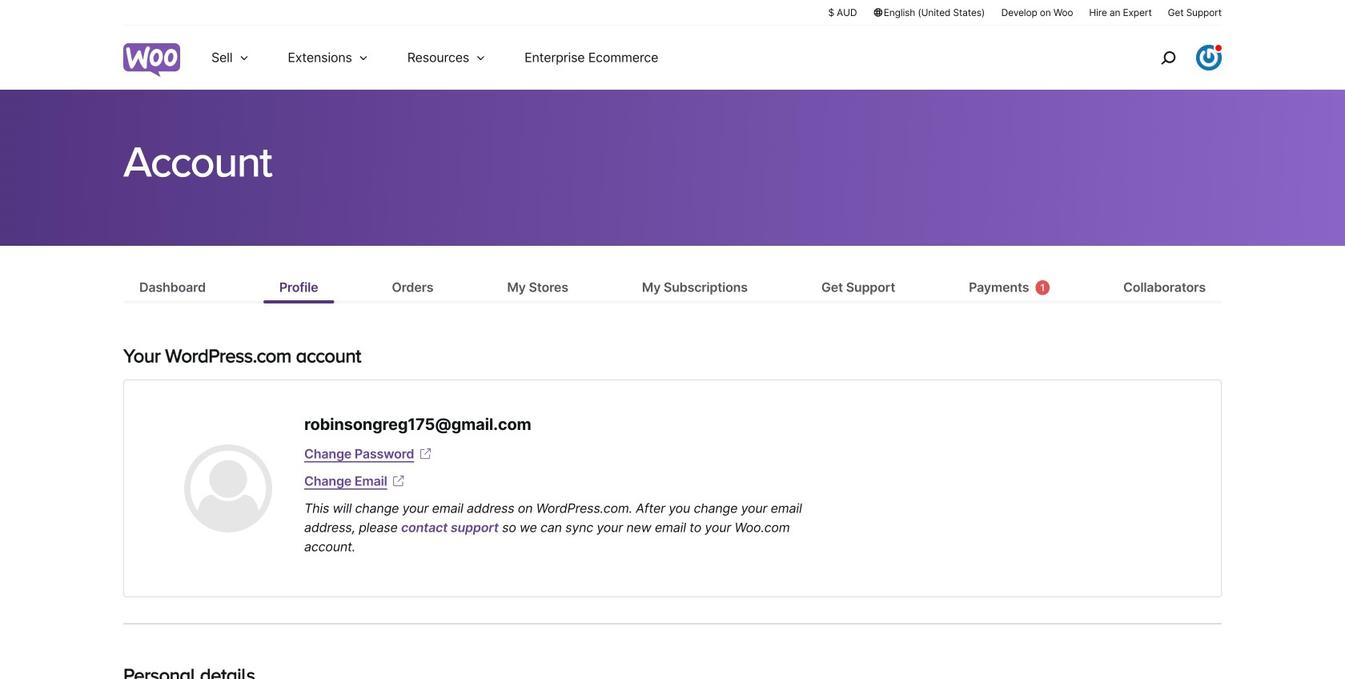 Task type: describe. For each thing, give the bounding box(es) containing it.
external link image
[[418, 446, 434, 462]]

search image
[[1156, 45, 1182, 70]]



Task type: vqa. For each thing, say whether or not it's contained in the screenshot.
'Gravatar image'
yes



Task type: locate. For each thing, give the bounding box(es) containing it.
open account menu image
[[1197, 45, 1222, 70]]

gravatar image image
[[184, 445, 272, 533]]

external link image
[[391, 473, 407, 489]]

service navigation menu element
[[1127, 32, 1222, 84]]



